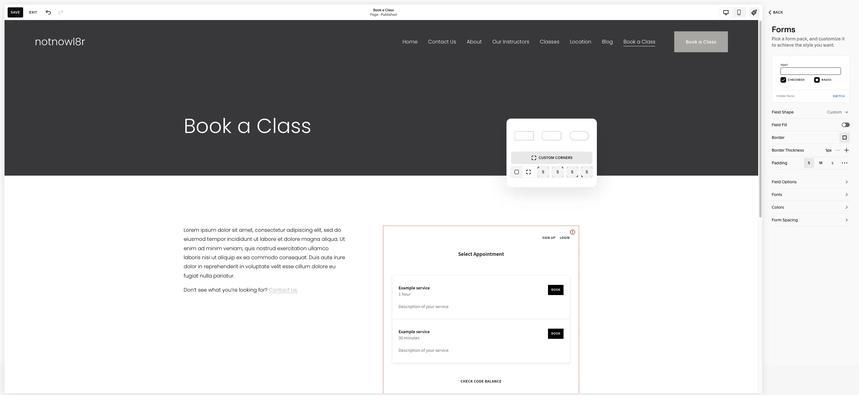 Task type: describe. For each thing, give the bounding box(es) containing it.
customize
[[819, 36, 841, 42]]

form spacing
[[772, 218, 798, 223]]

at
[[447, 385, 450, 390]]

use multiple border radii image
[[526, 169, 532, 175]]

form for form pack
[[777, 95, 786, 98]]

book a class page · published
[[370, 8, 397, 17]]

save
[[11, 10, 20, 14]]

border for border
[[772, 135, 785, 140]]

custom corners button
[[511, 152, 593, 164]]

exit
[[29, 10, 37, 14]]

Bottom left border radius value number field
[[581, 169, 594, 175]]

and
[[810, 36, 818, 42]]

it
[[842, 36, 845, 42]]

option group for padding
[[805, 158, 850, 168]]

padding
[[772, 161, 788, 166]]

colors
[[772, 205, 785, 210]]

forms
[[772, 25, 796, 34]]

pill image
[[570, 131, 590, 141]]

field for field fill
[[772, 122, 781, 127]]

border for border thickness
[[772, 148, 785, 153]]

published
[[381, 12, 397, 17]]

take
[[337, 385, 345, 390]]

switch button
[[834, 90, 846, 103]]

save button
[[8, 7, 23, 17]]

Bottom right border radius value number field
[[566, 169, 579, 175]]

time,
[[327, 385, 336, 390]]

to
[[772, 42, 777, 48]]

book
[[373, 8, 382, 12]]

expires
[[470, 385, 484, 390]]

use
[[402, 385, 410, 390]]

code
[[411, 385, 420, 390]]

class
[[385, 8, 394, 12]]

website
[[377, 385, 391, 390]]

a for book a class page · published
[[383, 8, 384, 12]]

Top left border radius value number field
[[537, 169, 550, 175]]

form for form spacing
[[772, 218, 782, 223]]

border thickness
[[772, 148, 805, 153]]

pack
[[787, 95, 795, 98]]

0 horizontal spatial tab list
[[511, 167, 535, 178]]

a for for a limited time, take 20% off any new website plan. use code w11csave20 at checkout. expires 11/22/2023.
[[310, 385, 312, 390]]

limited
[[313, 385, 326, 390]]

fill
[[782, 122, 788, 127]]

Top right border radius value number field
[[552, 169, 565, 175]]

0 vertical spatial tab list
[[720, 8, 746, 17]]

rounded rectangle image
[[542, 131, 562, 141]]

field for field options
[[772, 180, 781, 185]]

l
[[832, 161, 834, 165]]

corners
[[556, 156, 573, 160]]

field fill
[[772, 122, 788, 127]]

for a limited time, take 20% off any new website plan. use code w11csave20 at checkout. expires 11/22/2023.
[[303, 385, 507, 390]]



Task type: vqa. For each thing, say whether or not it's contained in the screenshot.
offer
no



Task type: locate. For each thing, give the bounding box(es) containing it.
border down field fill
[[772, 135, 785, 140]]

custom for custom corners
[[539, 156, 555, 160]]

field up the fonts
[[772, 180, 781, 185]]

0 vertical spatial option group
[[840, 133, 850, 143]]

a inside forms pick a form pack, and customize it to achieve the style you want.
[[782, 36, 785, 42]]

2 vertical spatial a
[[310, 385, 312, 390]]

1 vertical spatial border
[[772, 148, 785, 153]]

custom corners
[[539, 156, 573, 160]]

1 field from the top
[[772, 110, 781, 115]]

off
[[355, 385, 360, 390]]

None checkbox
[[843, 123, 846, 127]]

a right for
[[310, 385, 312, 390]]

option group for border
[[840, 133, 850, 143]]

2 horizontal spatial a
[[782, 36, 785, 42]]

fonts
[[772, 192, 783, 197]]

3 field from the top
[[772, 180, 781, 185]]

for
[[303, 385, 309, 390]]

exit button
[[26, 7, 40, 17]]

0 horizontal spatial custom
[[539, 156, 555, 160]]

switch
[[834, 95, 846, 98]]

field options
[[772, 180, 797, 185]]

page
[[370, 12, 379, 17]]

form inside 'form spacing' button
[[772, 218, 782, 223]]

form left pack
[[777, 95, 786, 98]]

custom down "switch" button
[[828, 110, 842, 115]]

thickness
[[786, 148, 805, 153]]

field left fill
[[772, 122, 781, 127]]

1 vertical spatial form
[[772, 218, 782, 223]]

m
[[820, 161, 823, 165]]

a
[[383, 8, 384, 12], [782, 36, 785, 42], [310, 385, 312, 390]]

form
[[777, 95, 786, 98], [772, 218, 782, 223]]

option group
[[840, 133, 850, 143], [805, 158, 850, 168]]

form
[[786, 36, 796, 42]]

custom up top left border radius value number field
[[539, 156, 555, 160]]

1 horizontal spatial tab list
[[720, 8, 746, 17]]

1 horizontal spatial a
[[383, 8, 384, 12]]

form down colors
[[772, 218, 782, 223]]

any
[[361, 385, 367, 390]]

new
[[368, 385, 376, 390]]

0 vertical spatial custom
[[828, 110, 842, 115]]

1 vertical spatial tab list
[[511, 167, 535, 178]]

border
[[772, 135, 785, 140], [772, 148, 785, 153]]

use single border radius image
[[514, 169, 520, 175]]

forms pick a form pack, and customize it to achieve the style you want.
[[772, 25, 845, 48]]

1 horizontal spatial custom
[[828, 110, 842, 115]]

field
[[772, 110, 781, 115], [772, 122, 781, 127], [772, 180, 781, 185]]

pick
[[772, 36, 781, 42]]

you
[[815, 42, 823, 48]]

want.
[[824, 42, 835, 48]]

field left shape
[[772, 110, 781, 115]]

square image
[[515, 131, 534, 141]]

a right the book
[[383, 8, 384, 12]]

spacing
[[783, 218, 798, 223]]

2 field from the top
[[772, 122, 781, 127]]

the
[[796, 42, 803, 48]]

field for field shape
[[772, 110, 781, 115]]

a up achieve
[[782, 36, 785, 42]]

s
[[809, 161, 811, 165]]

field options button
[[772, 176, 850, 189]]

field shape
[[772, 110, 794, 115]]

pack,
[[797, 36, 809, 42]]

w11csave20
[[421, 385, 446, 390]]

1 border from the top
[[772, 135, 785, 140]]

0 vertical spatial form
[[777, 95, 786, 98]]

0 vertical spatial border
[[772, 135, 785, 140]]

11/22/2023.
[[485, 385, 506, 390]]

tab list
[[720, 8, 746, 17], [511, 167, 535, 178]]

·
[[379, 12, 380, 17]]

0 vertical spatial a
[[383, 8, 384, 12]]

back
[[774, 10, 784, 14]]

style
[[804, 42, 814, 48]]

achieve
[[778, 42, 795, 48]]

form pack
[[777, 95, 795, 98]]

back button
[[763, 6, 790, 19]]

options
[[782, 180, 797, 185]]

custom inside 'button'
[[539, 156, 555, 160]]

custom
[[828, 110, 842, 115], [539, 156, 555, 160]]

1 vertical spatial option group
[[805, 158, 850, 168]]

1 vertical spatial custom
[[539, 156, 555, 160]]

field inside button
[[772, 180, 781, 185]]

2 vertical spatial field
[[772, 180, 781, 185]]

2 border from the top
[[772, 148, 785, 153]]

border up the padding
[[772, 148, 785, 153]]

plan.
[[392, 385, 401, 390]]

fonts button
[[772, 189, 850, 201]]

1 vertical spatial field
[[772, 122, 781, 127]]

1 vertical spatial a
[[782, 36, 785, 42]]

colors button
[[772, 201, 850, 214]]

20%
[[346, 385, 354, 390]]

shape
[[782, 110, 794, 115]]

option group containing s
[[805, 158, 850, 168]]

Border Thickness field
[[814, 144, 832, 157]]

custom for custom
[[828, 110, 842, 115]]

form spacing button
[[772, 214, 850, 227]]

a inside book a class page · published
[[383, 8, 384, 12]]

checkout.
[[451, 385, 469, 390]]

0 horizontal spatial a
[[310, 385, 312, 390]]

0 vertical spatial field
[[772, 110, 781, 115]]



